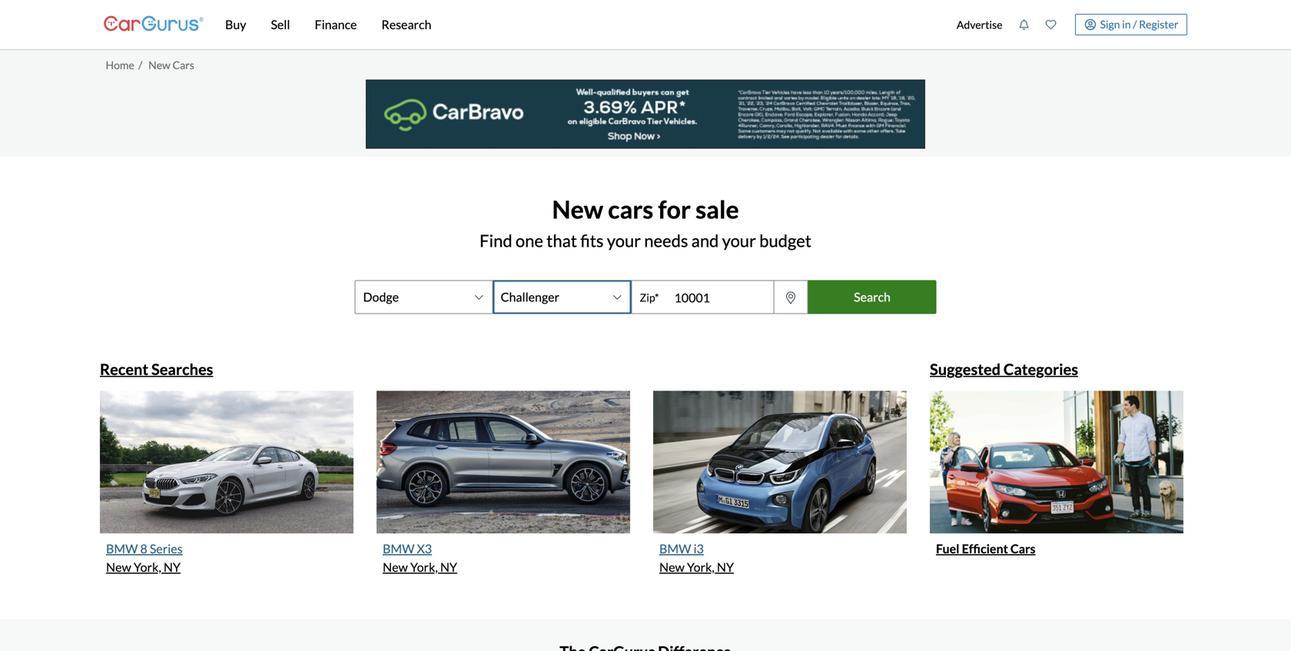 Task type: describe. For each thing, give the bounding box(es) containing it.
bmw 8 series image
[[100, 391, 354, 534]]

for
[[658, 195, 691, 224]]

search button
[[808, 280, 937, 314]]

sale
[[696, 195, 739, 224]]

cargurus logo homepage link link
[[104, 3, 204, 47]]

fits
[[581, 231, 604, 251]]

searches
[[151, 360, 213, 378]]

new cars for sale find one that fits your needs and your budget
[[480, 195, 812, 251]]

home / new cars
[[106, 58, 194, 71]]

new inside the bmw 8 series new york, ny
[[106, 560, 131, 575]]

1 your from the left
[[607, 231, 641, 251]]

sell
[[271, 17, 290, 32]]

advertise
[[957, 18, 1003, 31]]

home
[[106, 58, 134, 71]]

and
[[692, 231, 719, 251]]

fuel efficient cars
[[936, 541, 1036, 556]]

1 vertical spatial /
[[138, 58, 142, 71]]

research
[[382, 17, 432, 32]]

bmw for bmw x3
[[383, 541, 415, 556]]

open notifications image
[[1019, 19, 1030, 30]]

2 your from the left
[[722, 231, 756, 251]]

buy button
[[213, 0, 259, 49]]

york, for bmw x3 new york, ny
[[410, 560, 438, 575]]

find
[[480, 231, 513, 251]]

ny inside the bmw 8 series new york, ny
[[164, 560, 181, 575]]

suggested categories
[[930, 360, 1079, 378]]

bmw i3 new york, ny
[[660, 541, 734, 575]]

categories
[[1004, 360, 1079, 378]]

home link
[[106, 58, 134, 71]]

bmw x3 new york, ny
[[383, 541, 457, 575]]

0 horizontal spatial cars
[[173, 58, 194, 71]]

ny for bmw i3 new york, ny
[[717, 560, 734, 575]]

saved cars image
[[1046, 19, 1057, 30]]

cargurus logo homepage link image
[[104, 3, 204, 47]]

x3
[[417, 541, 432, 556]]

advertisement region
[[366, 80, 926, 149]]

8
[[140, 541, 147, 556]]



Task type: locate. For each thing, give the bounding box(es) containing it.
tab list
[[92, 360, 1199, 600]]

sign in / register link
[[1076, 14, 1188, 35]]

york, down 8
[[134, 560, 161, 575]]

that
[[547, 231, 577, 251]]

york, inside bmw x3 new york, ny
[[410, 560, 438, 575]]

search
[[854, 289, 891, 304]]

new
[[148, 58, 171, 71], [552, 195, 604, 224], [106, 560, 131, 575], [383, 560, 408, 575], [660, 560, 685, 575]]

new for bmw i3 new york, ny
[[660, 560, 685, 575]]

2 horizontal spatial york,
[[687, 560, 715, 575]]

bmw 8 series new york, ny
[[106, 541, 183, 575]]

0 horizontal spatial /
[[138, 58, 142, 71]]

cars
[[173, 58, 194, 71], [1011, 541, 1036, 556]]

in
[[1123, 17, 1131, 31]]

0 vertical spatial /
[[1133, 17, 1137, 31]]

1 horizontal spatial /
[[1133, 17, 1137, 31]]

your
[[607, 231, 641, 251], [722, 231, 756, 251]]

your right and
[[722, 231, 756, 251]]

budget
[[760, 231, 812, 251]]

sign in / register menu item
[[1065, 14, 1188, 35]]

finance
[[315, 17, 357, 32]]

sign
[[1101, 17, 1121, 31]]

cars down cargurus logo homepage link "link"
[[173, 58, 194, 71]]

efficient
[[962, 541, 1009, 556]]

0 horizontal spatial bmw
[[106, 541, 138, 556]]

advertise link
[[949, 3, 1011, 46]]

bmw inside bmw x3 new york, ny
[[383, 541, 415, 556]]

new inside new cars for sale find one that fits your needs and your budget
[[552, 195, 604, 224]]

buy
[[225, 17, 246, 32]]

user icon image
[[1085, 19, 1096, 30]]

/ right home link
[[138, 58, 142, 71]]

menu bar
[[204, 0, 949, 49]]

2 bmw from the left
[[383, 541, 415, 556]]

/
[[1133, 17, 1137, 31], [138, 58, 142, 71]]

Zip* field
[[667, 282, 774, 314]]

tab list containing recent searches
[[92, 360, 1199, 600]]

york, inside the bmw 8 series new york, ny
[[134, 560, 161, 575]]

bmw left x3
[[383, 541, 415, 556]]

needs
[[645, 231, 688, 251]]

1 horizontal spatial bmw
[[383, 541, 415, 556]]

york, for bmw i3 new york, ny
[[687, 560, 715, 575]]

series
[[150, 541, 183, 556]]

new inside bmw i3 new york, ny
[[660, 560, 685, 575]]

1 york, from the left
[[134, 560, 161, 575]]

1 bmw from the left
[[106, 541, 138, 556]]

0 horizontal spatial york,
[[134, 560, 161, 575]]

new for home / new cars
[[148, 58, 171, 71]]

0 horizontal spatial your
[[607, 231, 641, 251]]

3 ny from the left
[[717, 560, 734, 575]]

your right fits
[[607, 231, 641, 251]]

1 horizontal spatial york,
[[410, 560, 438, 575]]

ny
[[164, 560, 181, 575], [440, 560, 457, 575], [717, 560, 734, 575]]

2 horizontal spatial bmw
[[660, 541, 691, 556]]

menu
[[949, 3, 1188, 46]]

sell button
[[259, 0, 303, 49]]

3 york, from the left
[[687, 560, 715, 575]]

bmw left 8
[[106, 541, 138, 556]]

finance button
[[303, 0, 369, 49]]

york, down i3
[[687, 560, 715, 575]]

bmw left i3
[[660, 541, 691, 556]]

bmw
[[106, 541, 138, 556], [383, 541, 415, 556], [660, 541, 691, 556]]

recent searches
[[100, 360, 213, 378]]

york, inside bmw i3 new york, ny
[[687, 560, 715, 575]]

york,
[[134, 560, 161, 575], [410, 560, 438, 575], [687, 560, 715, 575]]

suggested
[[930, 360, 1001, 378]]

ny for bmw x3 new york, ny
[[440, 560, 457, 575]]

new for bmw x3 new york, ny
[[383, 560, 408, 575]]

sign in / register
[[1101, 17, 1179, 31]]

menu bar containing buy
[[204, 0, 949, 49]]

menu containing sign in / register
[[949, 3, 1188, 46]]

bmw x3 image
[[377, 391, 630, 534]]

new inside bmw x3 new york, ny
[[383, 560, 408, 575]]

research button
[[369, 0, 444, 49]]

1 horizontal spatial cars
[[1011, 541, 1036, 556]]

2 ny from the left
[[440, 560, 457, 575]]

i3
[[694, 541, 704, 556]]

3 bmw from the left
[[660, 541, 691, 556]]

2 horizontal spatial ny
[[717, 560, 734, 575]]

bmw for bmw i3
[[660, 541, 691, 556]]

/ right in
[[1133, 17, 1137, 31]]

fuel efficient cars image
[[930, 391, 1184, 534]]

map marker alt image
[[783, 292, 799, 304]]

bmw inside the bmw 8 series new york, ny
[[106, 541, 138, 556]]

ny inside bmw x3 new york, ny
[[440, 560, 457, 575]]

1 horizontal spatial your
[[722, 231, 756, 251]]

cars
[[608, 195, 654, 224]]

zip*
[[640, 291, 659, 304]]

recent
[[100, 360, 148, 378]]

register
[[1140, 17, 1179, 31]]

/ inside menu item
[[1133, 17, 1137, 31]]

0 horizontal spatial ny
[[164, 560, 181, 575]]

york, down x3
[[410, 560, 438, 575]]

cars right efficient
[[1011, 541, 1036, 556]]

ny inside bmw i3 new york, ny
[[717, 560, 734, 575]]

1 horizontal spatial ny
[[440, 560, 457, 575]]

1 vertical spatial cars
[[1011, 541, 1036, 556]]

bmw for bmw 8 series
[[106, 541, 138, 556]]

bmw inside bmw i3 new york, ny
[[660, 541, 691, 556]]

0 vertical spatial cars
[[173, 58, 194, 71]]

2 york, from the left
[[410, 560, 438, 575]]

one
[[516, 231, 544, 251]]

fuel
[[936, 541, 960, 556]]

1 ny from the left
[[164, 560, 181, 575]]

bmw i3 image
[[654, 391, 907, 534]]



Task type: vqa. For each thing, say whether or not it's contained in the screenshot.
You'Ll to the top
no



